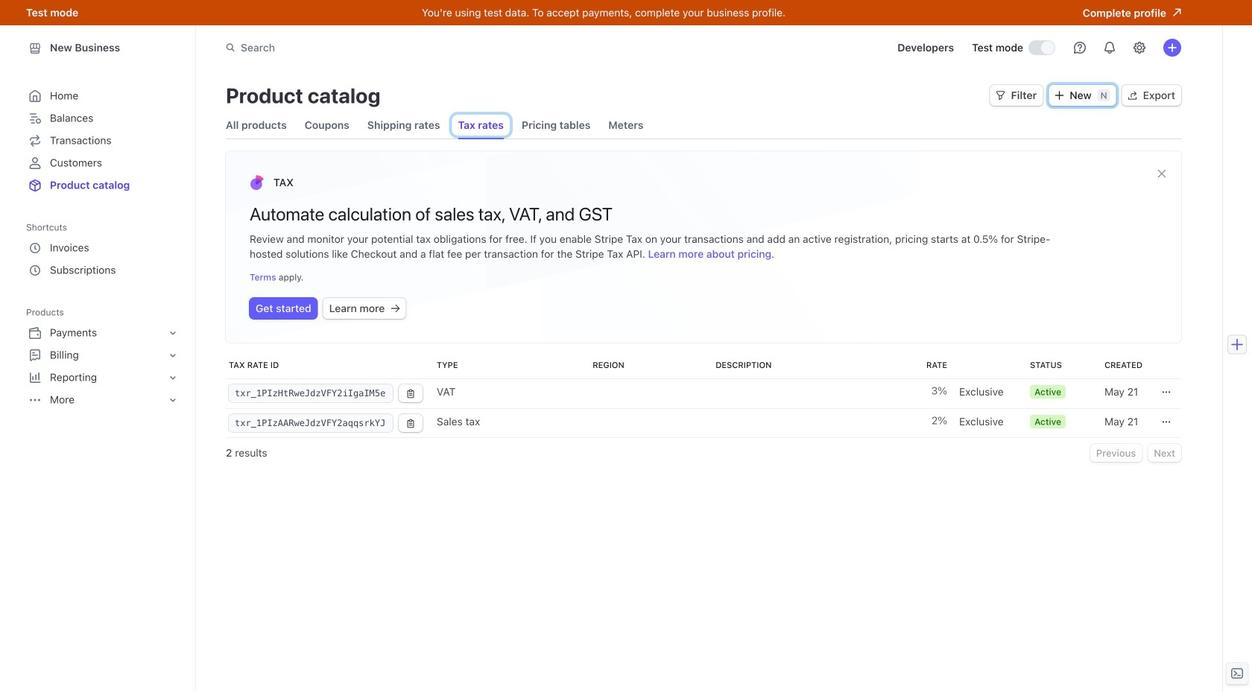 Task type: describe. For each thing, give the bounding box(es) containing it.
1 shortcuts element from the top
[[26, 218, 180, 282]]

settings image
[[1134, 42, 1146, 54]]

Test mode checkbox
[[1030, 41, 1055, 54]]

svg image
[[1129, 91, 1138, 100]]

1 products element from the top
[[26, 303, 180, 412]]



Task type: locate. For each thing, give the bounding box(es) containing it.
svg image
[[997, 91, 1006, 100], [1055, 91, 1064, 100], [391, 304, 400, 313], [1162, 388, 1171, 397], [406, 390, 415, 398], [1162, 418, 1171, 427], [406, 419, 415, 428]]

products element
[[26, 303, 180, 412], [26, 322, 180, 412]]

Search text field
[[217, 34, 638, 61]]

None search field
[[217, 34, 638, 61]]

tab list
[[226, 112, 644, 139]]

2 shortcuts element from the top
[[26, 237, 180, 282]]

notifications image
[[1104, 42, 1116, 54]]

help image
[[1074, 42, 1086, 54]]

None text field
[[229, 385, 393, 403], [229, 415, 393, 432], [229, 385, 393, 403], [229, 415, 393, 432]]

2 products element from the top
[[26, 322, 180, 412]]

shortcuts element
[[26, 218, 180, 282], [26, 237, 180, 282]]

core navigation links element
[[26, 85, 180, 197]]



Task type: vqa. For each thing, say whether or not it's contained in the screenshot.
Create
no



